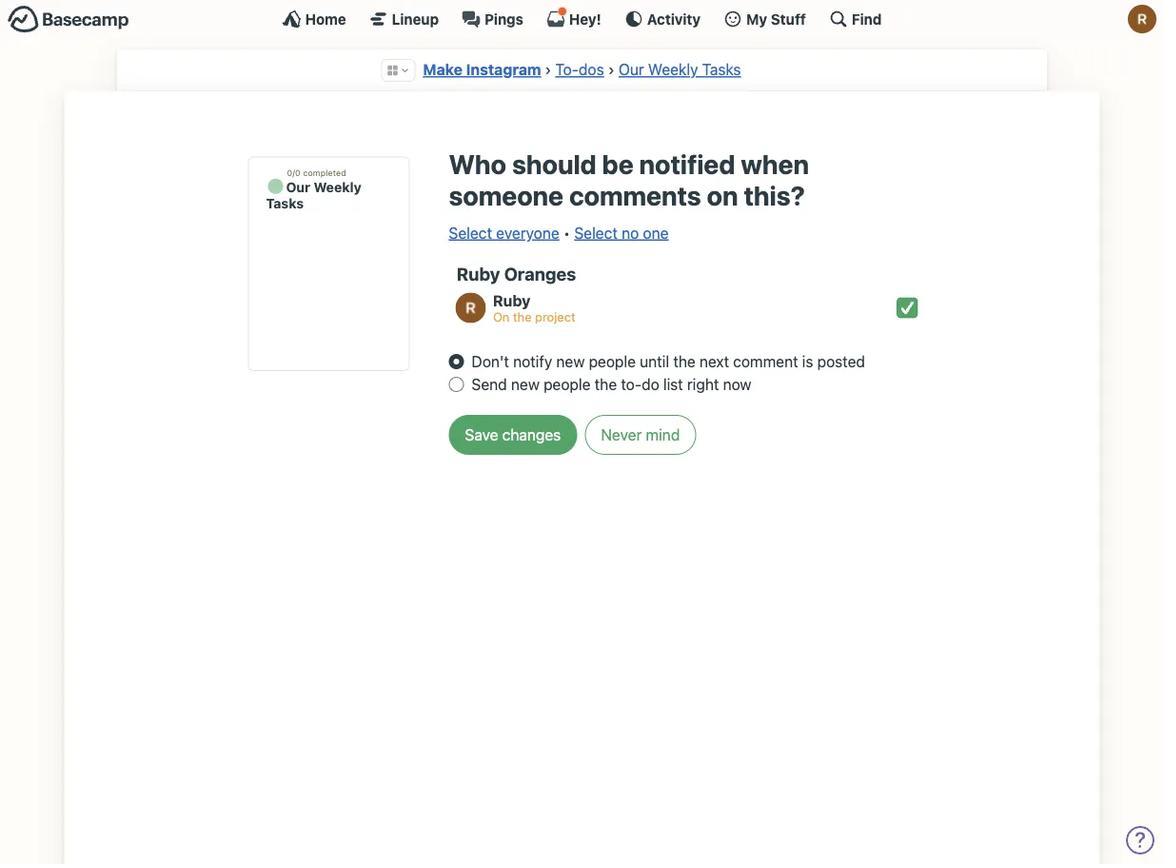 Task type: vqa. For each thing, say whether or not it's contained in the screenshot.
"Message Board" "LINK"
no



Task type: describe. For each thing, give the bounding box(es) containing it.
0 vertical spatial people
[[589, 353, 636, 371]]

should
[[512, 148, 597, 179]]

someone
[[449, 180, 564, 211]]

don't notify new people until the next comment is posted
[[472, 353, 865, 371]]

on
[[493, 310, 510, 324]]

weekly inside our weekly tasks
[[314, 179, 362, 195]]

› to-dos › our weekly tasks
[[545, 60, 741, 79]]

when
[[741, 148, 809, 179]]

oranges
[[504, 263, 576, 284]]

1 vertical spatial our weekly tasks link
[[249, 157, 409, 370]]

0 vertical spatial weekly
[[648, 60, 698, 79]]

one
[[643, 224, 669, 242]]

lineup
[[392, 10, 439, 27]]

1 select from the left
[[449, 224, 492, 242]]

•
[[564, 224, 570, 242]]

select everyone • select no one
[[449, 224, 669, 242]]

0 vertical spatial new
[[556, 353, 585, 371]]

ruby for oranges
[[457, 263, 500, 284]]

don't
[[472, 353, 509, 371]]

no
[[622, 224, 639, 242]]

this?
[[744, 180, 805, 211]]

1 vertical spatial ruby image
[[456, 293, 486, 323]]

my stuff button
[[724, 10, 806, 29]]

select everyone button
[[449, 221, 560, 244]]

make
[[423, 60, 463, 79]]

1 horizontal spatial tasks
[[702, 60, 741, 79]]

1 › from the left
[[545, 60, 551, 79]]

send
[[472, 376, 507, 394]]

2 › from the left
[[608, 60, 615, 79]]

main element
[[0, 0, 1164, 37]]

1 vertical spatial people
[[544, 376, 591, 394]]

0 horizontal spatial new
[[511, 376, 540, 394]]

the inside ruby on the project
[[513, 310, 532, 324]]

who
[[449, 148, 507, 179]]

find button
[[829, 10, 882, 29]]

right
[[687, 376, 719, 394]]

stuff
[[771, 10, 806, 27]]

lineup link
[[369, 10, 439, 29]]

activity
[[647, 10, 701, 27]]

find
[[852, 10, 882, 27]]

notified
[[639, 148, 735, 179]]

is
[[802, 353, 814, 371]]

posted
[[818, 353, 865, 371]]

home
[[305, 10, 346, 27]]



Task type: locate. For each thing, give the bounding box(es) containing it.
2 select from the left
[[574, 224, 618, 242]]

people up send new people the to-do list              right now
[[589, 353, 636, 371]]

make instagram link
[[423, 60, 541, 79]]

dos
[[579, 60, 604, 79]]

ruby image inside main element
[[1128, 5, 1157, 33]]

new down notify
[[511, 376, 540, 394]]

ruby for on
[[493, 291, 531, 310]]

1 horizontal spatial new
[[556, 353, 585, 371]]

ruby image
[[1128, 5, 1157, 33], [456, 293, 486, 323]]

ruby on the project
[[493, 291, 576, 324]]

1 vertical spatial weekly
[[314, 179, 362, 195]]

None submit
[[449, 415, 577, 455]]

1 horizontal spatial our weekly tasks link
[[619, 60, 741, 79]]

ruby down select everyone "button"
[[457, 263, 500, 284]]

ruby inside ruby on the project
[[493, 291, 531, 310]]

1 horizontal spatial select
[[574, 224, 618, 242]]

switch accounts image
[[8, 5, 129, 34]]

the right on
[[513, 310, 532, 324]]

tasks
[[702, 60, 741, 79], [266, 195, 304, 211]]

people
[[589, 353, 636, 371], [544, 376, 591, 394]]

everyone
[[496, 224, 560, 242]]

0 horizontal spatial our
[[286, 179, 310, 195]]

comment
[[733, 353, 798, 371]]

our
[[619, 60, 644, 79], [286, 179, 310, 195]]

›
[[545, 60, 551, 79], [608, 60, 615, 79]]

1 vertical spatial the
[[673, 353, 696, 371]]

send new people the to-do list              right now
[[472, 376, 752, 394]]

0 horizontal spatial ruby image
[[456, 293, 486, 323]]

0 horizontal spatial our weekly tasks link
[[249, 157, 409, 370]]

the
[[513, 310, 532, 324], [673, 353, 696, 371], [595, 376, 617, 394]]

our inside our weekly tasks
[[286, 179, 310, 195]]

2 horizontal spatial the
[[673, 353, 696, 371]]

be
[[602, 148, 634, 179]]

1 horizontal spatial the
[[595, 376, 617, 394]]

0 horizontal spatial ›
[[545, 60, 551, 79]]

1 vertical spatial tasks
[[266, 195, 304, 211]]

to-
[[555, 60, 579, 79]]

project
[[535, 310, 576, 324]]

never mind
[[601, 426, 680, 444]]

1 vertical spatial our
[[286, 179, 310, 195]]

notify
[[513, 353, 552, 371]]

mind
[[646, 426, 680, 444]]

new
[[556, 353, 585, 371], [511, 376, 540, 394]]

0 horizontal spatial weekly
[[314, 179, 362, 195]]

my stuff
[[747, 10, 806, 27]]

hey! button
[[546, 7, 602, 29]]

ruby
[[457, 263, 500, 284], [493, 291, 531, 310]]

comments
[[569, 180, 701, 211]]

new right notify
[[556, 353, 585, 371]]

0 vertical spatial ruby image
[[1128, 5, 1157, 33]]

the up list
[[673, 353, 696, 371]]

select no one button
[[574, 221, 669, 244]]

make instagram
[[423, 60, 541, 79]]

1 horizontal spatial weekly
[[648, 60, 698, 79]]

0 vertical spatial tasks
[[702, 60, 741, 79]]

1 horizontal spatial our
[[619, 60, 644, 79]]

select down 'someone'
[[449, 224, 492, 242]]

0 vertical spatial ruby
[[457, 263, 500, 284]]

our weekly tasks link
[[619, 60, 741, 79], [249, 157, 409, 370]]

never
[[601, 426, 642, 444]]

0 vertical spatial the
[[513, 310, 532, 324]]

activity link
[[624, 10, 701, 29]]

next
[[700, 353, 729, 371]]

never mind link
[[585, 415, 696, 455]]

ruby up on
[[493, 291, 531, 310]]

list
[[664, 376, 683, 394]]

to-dos link
[[555, 60, 604, 79]]

tasks inside our weekly tasks
[[266, 195, 304, 211]]

our weekly tasks
[[266, 179, 362, 211]]

select
[[449, 224, 492, 242], [574, 224, 618, 242]]

ruby oranges
[[457, 263, 576, 284]]

› left 'to-'
[[545, 60, 551, 79]]

hey!
[[569, 10, 602, 27]]

on
[[707, 180, 738, 211]]

1 horizontal spatial ruby image
[[1128, 5, 1157, 33]]

1 vertical spatial ruby
[[493, 291, 531, 310]]

0 horizontal spatial select
[[449, 224, 492, 242]]

0 horizontal spatial the
[[513, 310, 532, 324]]

to-
[[621, 376, 642, 394]]

do
[[642, 376, 660, 394]]

now
[[723, 376, 752, 394]]

select right •
[[574, 224, 618, 242]]

who should be notified when someone comments on this?
[[449, 148, 809, 211]]

1 vertical spatial new
[[511, 376, 540, 394]]

pings
[[485, 10, 524, 27]]

1 horizontal spatial ›
[[608, 60, 615, 79]]

0 vertical spatial our
[[619, 60, 644, 79]]

home link
[[282, 10, 346, 29]]

pings button
[[462, 10, 524, 29]]

› right dos
[[608, 60, 615, 79]]

instagram
[[466, 60, 541, 79]]

the left to-
[[595, 376, 617, 394]]

until
[[640, 353, 669, 371]]

people down notify
[[544, 376, 591, 394]]

0 horizontal spatial tasks
[[266, 195, 304, 211]]

0 vertical spatial our weekly tasks link
[[619, 60, 741, 79]]

my
[[747, 10, 768, 27]]

2 vertical spatial the
[[595, 376, 617, 394]]

weekly
[[648, 60, 698, 79], [314, 179, 362, 195]]



